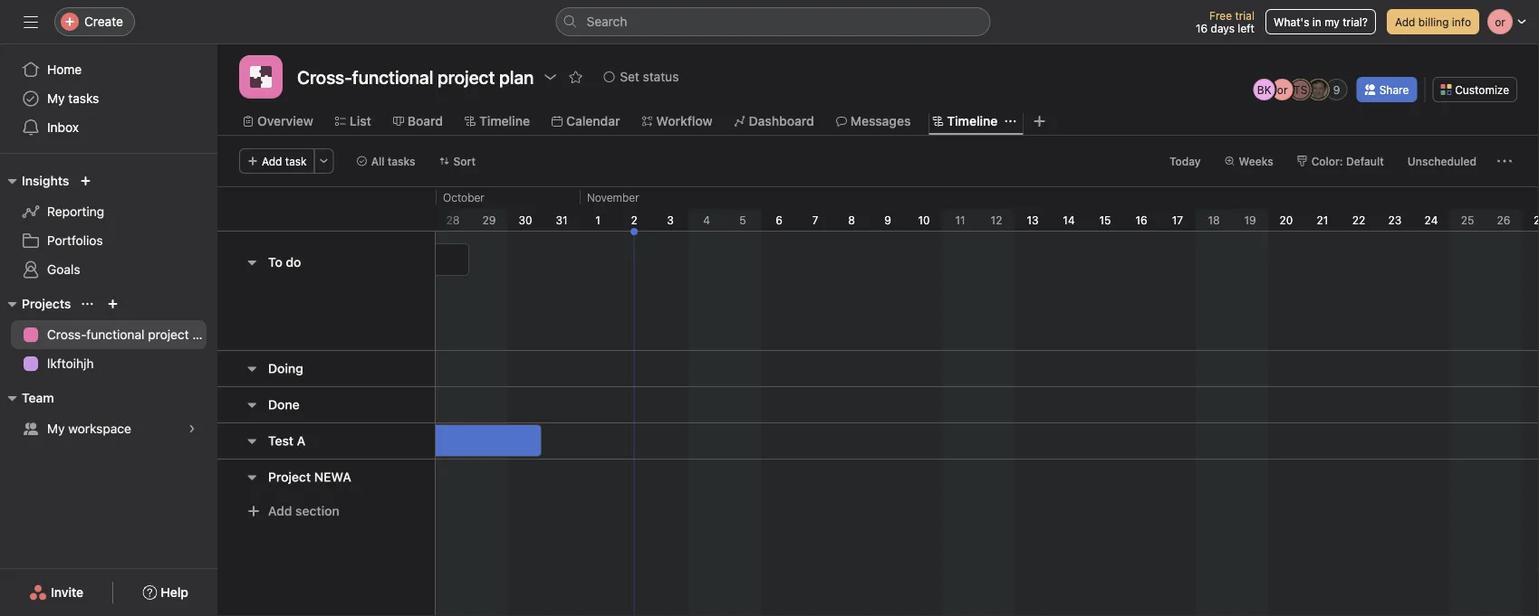 Task type: locate. For each thing, give the bounding box(es) containing it.
functional up lkftoihjh link
[[86, 327, 144, 342]]

2 timeline from the left
[[947, 114, 998, 129]]

timeline link down project plan
[[465, 111, 530, 131]]

sort
[[453, 155, 476, 168]]

1 vertical spatial functional
[[86, 327, 144, 342]]

my workspace link
[[11, 415, 207, 444]]

portfolios
[[47, 233, 103, 248]]

workflow
[[656, 114, 713, 129]]

5
[[739, 214, 746, 226]]

customize
[[1455, 83, 1509, 96]]

0 vertical spatial 9
[[1333, 83, 1340, 96]]

lkftoihjh
[[47, 356, 94, 371]]

team
[[22, 391, 54, 406]]

test a button
[[268, 425, 306, 458]]

add tab image
[[1032, 114, 1047, 129]]

1 my from the top
[[47, 91, 65, 106]]

add left billing
[[1395, 15, 1415, 28]]

1 horizontal spatial timeline link
[[932, 111, 998, 131]]

all
[[371, 155, 384, 168]]

tasks for all tasks
[[387, 155, 415, 168]]

more actions image right task
[[319, 156, 329, 167]]

1 horizontal spatial functional
[[352, 66, 433, 87]]

0 vertical spatial functional
[[352, 66, 433, 87]]

15
[[1099, 214, 1111, 226]]

cross- up list link
[[297, 66, 352, 87]]

what's in my trial? button
[[1265, 9, 1376, 34]]

collapse task list for the section done image
[[245, 398, 259, 413]]

plan
[[192, 327, 217, 342]]

timeline link
[[465, 111, 530, 131], [932, 111, 998, 131]]

color: default
[[1311, 155, 1384, 168]]

days
[[1211, 22, 1235, 34]]

29
[[482, 214, 496, 226]]

projects button
[[0, 294, 71, 315]]

2 vertical spatial add
[[268, 504, 292, 519]]

tasks down home
[[68, 91, 99, 106]]

16 right the "15"
[[1135, 214, 1147, 226]]

1 horizontal spatial timeline
[[947, 114, 998, 129]]

1
[[595, 214, 600, 226]]

unscheduled
[[1408, 155, 1477, 168]]

reporting link
[[11, 197, 207, 226]]

8
[[848, 214, 855, 226]]

hide sidebar image
[[24, 14, 38, 29]]

doing button
[[268, 353, 303, 385]]

messages
[[850, 114, 911, 129]]

free trial 16 days left
[[1196, 9, 1255, 34]]

show options image
[[543, 70, 557, 84]]

default
[[1346, 155, 1384, 168]]

1 horizontal spatial tasks
[[387, 155, 415, 168]]

project newa button
[[268, 462, 351, 494]]

cross- up lkftoihjh
[[47, 327, 86, 342]]

calendar
[[566, 114, 620, 129]]

0 horizontal spatial tasks
[[68, 91, 99, 106]]

workflow link
[[642, 111, 713, 131]]

insights
[[22, 173, 69, 188]]

to do
[[268, 255, 301, 270]]

tab actions image
[[1005, 116, 1016, 127]]

collapse task list for the section test a image
[[245, 434, 259, 449]]

my for my tasks
[[47, 91, 65, 106]]

help button
[[131, 577, 200, 610]]

1 vertical spatial add
[[262, 155, 282, 168]]

color:
[[1311, 155, 1343, 168]]

1 vertical spatial tasks
[[387, 155, 415, 168]]

do
[[286, 255, 301, 270]]

1 vertical spatial my
[[47, 422, 65, 437]]

0 horizontal spatial timeline link
[[465, 111, 530, 131]]

my up inbox
[[47, 91, 65, 106]]

november
[[587, 191, 639, 204]]

1 horizontal spatial 9
[[1333, 83, 1340, 96]]

my down team
[[47, 422, 65, 437]]

0 vertical spatial 16
[[1196, 22, 1208, 34]]

tasks inside 'link'
[[68, 91, 99, 106]]

project newa
[[268, 470, 351, 485]]

status
[[643, 69, 679, 84]]

add for add billing info
[[1395, 15, 1415, 28]]

31
[[556, 214, 568, 226]]

tasks right all
[[387, 155, 415, 168]]

0 horizontal spatial timeline
[[479, 114, 530, 129]]

project plan
[[438, 66, 534, 87]]

cross-
[[297, 66, 352, 87], [47, 327, 86, 342]]

timeline left the 'tab actions' image
[[947, 114, 998, 129]]

my tasks link
[[11, 84, 207, 113]]

messages link
[[836, 111, 911, 131]]

timeline down project plan
[[479, 114, 530, 129]]

timeline
[[479, 114, 530, 129], [947, 114, 998, 129]]

to do button
[[268, 246, 301, 279]]

0 horizontal spatial functional
[[86, 327, 144, 342]]

global element
[[0, 44, 217, 153]]

functional up board link
[[352, 66, 433, 87]]

timeline for 1st timeline link from right
[[947, 114, 998, 129]]

0 horizontal spatial 9
[[884, 214, 891, 226]]

1 vertical spatial 16
[[1135, 214, 1147, 226]]

show options, current sort, top image
[[82, 299, 93, 310]]

create button
[[54, 7, 135, 36]]

9
[[1333, 83, 1340, 96], [884, 214, 891, 226]]

add task
[[262, 155, 307, 168]]

0 vertical spatial tasks
[[68, 91, 99, 106]]

1 horizontal spatial cross-
[[297, 66, 352, 87]]

sort button
[[431, 149, 484, 174]]

16 left days
[[1196, 22, 1208, 34]]

collapse task list for the section project newa image
[[245, 471, 259, 485]]

set
[[620, 69, 639, 84]]

tasks
[[68, 91, 99, 106], [387, 155, 415, 168]]

dashboard
[[749, 114, 814, 129]]

today button
[[1161, 149, 1209, 174]]

my
[[47, 91, 65, 106], [47, 422, 65, 437]]

invite
[[51, 586, 83, 601]]

1 horizontal spatial 16
[[1196, 22, 1208, 34]]

3
[[667, 214, 674, 226]]

0 vertical spatial my
[[47, 91, 65, 106]]

functional inside "projects" element
[[86, 327, 144, 342]]

add left task
[[262, 155, 282, 168]]

2
[[631, 214, 637, 226]]

9 right ja
[[1333, 83, 1340, 96]]

tasks inside dropdown button
[[387, 155, 415, 168]]

today
[[1169, 155, 1201, 168]]

1 timeline from the left
[[479, 114, 530, 129]]

timeline for second timeline link from the right
[[479, 114, 530, 129]]

new project or portfolio image
[[107, 299, 118, 310]]

more actions image up 26
[[1497, 154, 1512, 168]]

add down project
[[268, 504, 292, 519]]

more actions image
[[1497, 154, 1512, 168], [319, 156, 329, 167]]

my inside 'link'
[[47, 91, 65, 106]]

14
[[1063, 214, 1075, 226]]

home link
[[11, 55, 207, 84]]

add
[[1395, 15, 1415, 28], [262, 155, 282, 168], [268, 504, 292, 519]]

0 horizontal spatial cross-
[[47, 327, 86, 342]]

cross- for cross-functional project plan
[[297, 66, 352, 87]]

9 left 10 on the top
[[884, 214, 891, 226]]

4
[[703, 214, 710, 226]]

16
[[1196, 22, 1208, 34], [1135, 214, 1147, 226]]

add task button
[[239, 149, 315, 174]]

1 vertical spatial cross-
[[47, 327, 86, 342]]

reporting
[[47, 204, 104, 219]]

timeline link left the 'tab actions' image
[[932, 111, 998, 131]]

0 vertical spatial add
[[1395, 15, 1415, 28]]

puzzle image
[[250, 66, 272, 88]]

0 vertical spatial cross-
[[297, 66, 352, 87]]

2 my from the top
[[47, 422, 65, 437]]

my inside teams element
[[47, 422, 65, 437]]

functional for project plan
[[352, 66, 433, 87]]

cross- inside "projects" element
[[47, 327, 86, 342]]



Task type: describe. For each thing, give the bounding box(es) containing it.
18
[[1208, 214, 1220, 226]]

to
[[268, 255, 282, 270]]

overview link
[[243, 111, 313, 131]]

1 timeline link from the left
[[465, 111, 530, 131]]

ja
[[1313, 83, 1325, 96]]

what's
[[1274, 15, 1309, 28]]

28
[[446, 214, 460, 226]]

customize button
[[1432, 77, 1517, 102]]

inbox link
[[11, 113, 207, 142]]

newa
[[314, 470, 351, 485]]

25
[[1461, 214, 1474, 226]]

tasks for my tasks
[[68, 91, 99, 106]]

search list box
[[556, 7, 991, 36]]

teams element
[[0, 382, 217, 447]]

project
[[148, 327, 189, 342]]

24
[[1425, 214, 1438, 226]]

1 vertical spatial 9
[[884, 214, 891, 226]]

or
[[1277, 83, 1288, 96]]

billing
[[1418, 15, 1449, 28]]

projects element
[[0, 288, 217, 382]]

trial?
[[1343, 15, 1368, 28]]

left
[[1238, 22, 1255, 34]]

a
[[297, 434, 306, 449]]

unscheduled button
[[1399, 149, 1485, 174]]

projects
[[22, 297, 71, 312]]

see details, my workspace image
[[187, 424, 197, 435]]

set status button
[[595, 64, 687, 90]]

test a
[[268, 434, 306, 449]]

section
[[295, 504, 339, 519]]

30
[[519, 214, 532, 226]]

0 horizontal spatial more actions image
[[319, 156, 329, 167]]

my for my workspace
[[47, 422, 65, 437]]

add billing info
[[1395, 15, 1471, 28]]

what's in my trial?
[[1274, 15, 1368, 28]]

list link
[[335, 111, 371, 131]]

help
[[161, 586, 188, 601]]

13
[[1027, 214, 1039, 226]]

my tasks
[[47, 91, 99, 106]]

project
[[268, 470, 311, 485]]

2 timeline link from the left
[[932, 111, 998, 131]]

color: default button
[[1289, 149, 1392, 174]]

add to starred image
[[568, 70, 583, 84]]

free
[[1209, 9, 1232, 22]]

my workspace
[[47, 422, 131, 437]]

ts
[[1294, 83, 1307, 96]]

doing
[[268, 361, 303, 376]]

done
[[268, 398, 300, 413]]

all tasks
[[371, 155, 415, 168]]

22
[[1352, 214, 1365, 226]]

team button
[[0, 388, 54, 409]]

add for add task
[[262, 155, 282, 168]]

7
[[812, 214, 818, 226]]

new image
[[80, 176, 91, 187]]

add section button
[[239, 496, 347, 528]]

search
[[587, 14, 627, 29]]

search button
[[556, 7, 991, 36]]

weeks button
[[1216, 149, 1282, 174]]

portfolios link
[[11, 226, 207, 255]]

16 inside free trial 16 days left
[[1196, 22, 1208, 34]]

1 horizontal spatial more actions image
[[1497, 154, 1512, 168]]

cross- for cross-functional project plan
[[47, 327, 86, 342]]

collapse task list for the section to do image
[[245, 255, 259, 270]]

add for add section
[[268, 504, 292, 519]]

functional for project
[[86, 327, 144, 342]]

list
[[350, 114, 371, 129]]

inbox
[[47, 120, 79, 135]]

my
[[1325, 15, 1340, 28]]

all tasks button
[[348, 149, 424, 174]]

share
[[1379, 83, 1409, 96]]

info
[[1452, 15, 1471, 28]]

test
[[268, 434, 294, 449]]

overview
[[257, 114, 313, 129]]

insights button
[[0, 170, 69, 192]]

add section
[[268, 504, 339, 519]]

task
[[285, 155, 307, 168]]

insights element
[[0, 165, 217, 288]]

goals
[[47, 262, 80, 277]]

20
[[1280, 214, 1293, 226]]

lkftoihjh link
[[11, 350, 207, 379]]

create
[[84, 14, 123, 29]]

board link
[[393, 111, 443, 131]]

calendar link
[[552, 111, 620, 131]]

0 horizontal spatial 16
[[1135, 214, 1147, 226]]

home
[[47, 62, 82, 77]]

cross-functional project plan
[[297, 66, 534, 87]]

done button
[[268, 389, 300, 422]]

board
[[407, 114, 443, 129]]

collapse task list for the section doing image
[[245, 362, 259, 376]]

workspace
[[68, 422, 131, 437]]



Task type: vqa. For each thing, say whether or not it's contained in the screenshot.
tasks corresponding to All tasks
yes



